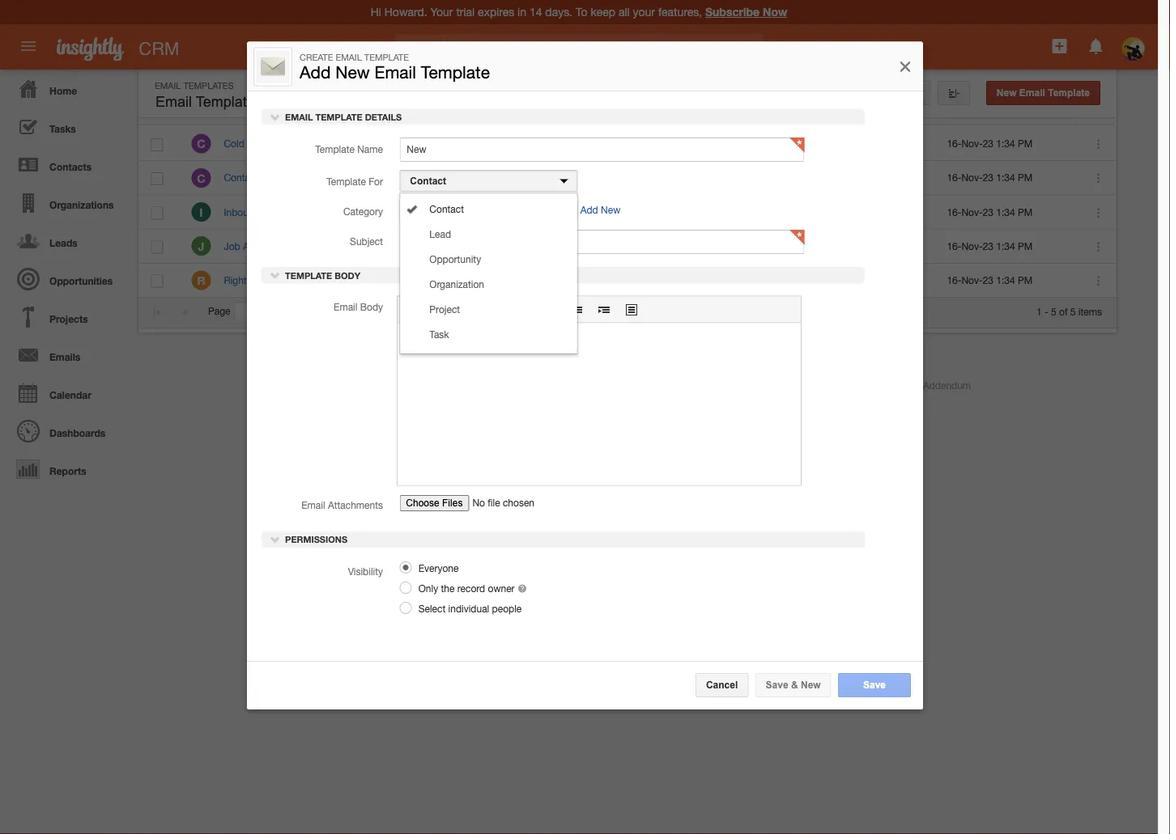 Task type: vqa. For each thing, say whether or not it's contained in the screenshot.
Columbia states
no



Task type: describe. For each thing, give the bounding box(es) containing it.
leads
[[49, 237, 78, 249]]

&
[[791, 680, 798, 691]]

tasks link
[[4, 108, 130, 146]]

sales cell for r
[[571, 264, 693, 298]]

add inside create email template add new email template
[[300, 62, 331, 82]]

this record will only be visible to its creator and administrators. image
[[517, 583, 527, 594]]

-
[[1045, 306, 1048, 317]]

email attachments
[[301, 500, 383, 511]]

leads link
[[4, 222, 130, 260]]

16-nov-23 1:34 pm for us.
[[947, 206, 1033, 218]]

project link
[[400, 299, 577, 320]]

add new
[[580, 204, 620, 215]]

row containing name
[[138, 95, 1116, 125]]

for inside j row
[[378, 241, 390, 252]]

owner
[[488, 583, 515, 594]]

email templates email templates
[[155, 80, 262, 110]]

visibility
[[348, 566, 383, 577]]

0 vertical spatial emails link
[[856, 81, 931, 105]]

email templates button
[[151, 90, 266, 114]]

policy
[[807, 380, 833, 391]]

16- for time
[[947, 138, 962, 149]]

privacy policy
[[772, 380, 833, 391]]

contact info link
[[224, 172, 286, 184]]

right person
[[224, 275, 280, 286]]

rate
[[852, 104, 873, 116]]

name inside row
[[223, 104, 251, 116]]

i
[[199, 206, 203, 219]]

cold
[[224, 138, 244, 149]]

howard brown link for r
[[464, 275, 529, 286]]

create
[[300, 52, 333, 63]]

contacts
[[49, 161, 92, 172]]

can you point me to the right person? link
[[344, 275, 509, 286]]

us.
[[441, 206, 454, 218]]

home
[[49, 85, 77, 96]]

1 5 from the left
[[1051, 306, 1057, 317]]

16-nov-23 1:34 pm inside j row
[[947, 241, 1033, 252]]

emails link inside navigation
[[4, 336, 130, 374]]

brown for howard brown link associated with i
[[501, 206, 529, 218]]

calendar link
[[4, 374, 130, 412]]

attachments
[[328, 500, 383, 511]]

contact info
[[224, 172, 277, 184]]

general button
[[399, 200, 578, 222]]

owner
[[463, 104, 494, 116]]

r
[[197, 274, 205, 287]]

2 nov- from the top
[[962, 172, 983, 184]]

inbound response
[[224, 206, 306, 218]]

right
[[224, 275, 247, 286]]

created
[[946, 104, 983, 116]]

projects link
[[4, 298, 130, 336]]

new inside button
[[801, 680, 821, 691]]

Search this list... text field
[[535, 81, 718, 105]]

data processing addendum
[[849, 380, 971, 391]]

howard brown link for i
[[464, 206, 529, 218]]

items
[[1078, 306, 1102, 317]]

ok image
[[406, 203, 417, 215]]

project
[[429, 303, 460, 315]]

now
[[763, 5, 787, 19]]

template left for
[[326, 175, 366, 187]]

point
[[383, 275, 405, 286]]

lead inside lead 'link'
[[429, 228, 451, 239]]

email inside the c row
[[247, 138, 271, 149]]

2 23 from the top
[[983, 172, 994, 184]]

connect?
[[434, 138, 474, 149]]

23 for us.
[[983, 206, 994, 218]]

select
[[418, 603, 446, 615]]

info
[[261, 172, 277, 184]]

0 vertical spatial category
[[583, 104, 626, 116]]

type
[[749, 104, 771, 116]]

16- for me
[[947, 275, 962, 286]]

template down refresh list image
[[704, 104, 747, 116]]

template down job application response thanks for applying...
[[285, 270, 332, 281]]

brown for thanks for connecting's howard brown cell
[[501, 172, 529, 184]]

job application response link
[[224, 241, 346, 252]]

template up "do"
[[315, 112, 362, 122]]

save for save & new
[[766, 680, 788, 691]]

1:34 inside j row
[[996, 241, 1015, 252]]

thanks for applying... link
[[344, 241, 437, 252]]

inbound
[[224, 206, 260, 218]]

right person link
[[224, 275, 288, 286]]

4 16-nov-23 1:34 pm cell from the top
[[934, 230, 1076, 264]]

thanks for contacting us.
[[344, 206, 454, 218]]

0 vertical spatial templates
[[183, 80, 234, 91]]

16-nov-23 1:34 pm cell for time
[[934, 127, 1076, 161]]

howard brown for howard brown link for r
[[464, 275, 529, 286]]

j
[[198, 240, 204, 253]]

add new email template dialog
[[247, 42, 923, 710]]

nov- inside j row
[[962, 241, 983, 252]]

connecting
[[392, 172, 441, 184]]

2 howard from the top
[[464, 172, 498, 184]]

0%
[[829, 276, 843, 286]]

calendar
[[49, 389, 91, 401]]

cancel button
[[696, 674, 748, 698]]

pm for us.
[[1018, 206, 1033, 218]]

lead cell
[[693, 127, 813, 161]]

0 vertical spatial subject
[[343, 104, 379, 116]]

contact button
[[399, 170, 578, 192]]

2 pm from the top
[[1018, 172, 1033, 184]]

you for r
[[364, 275, 380, 286]]

nov- for time
[[962, 138, 983, 149]]

c link for cold email
[[191, 134, 211, 154]]

r link
[[191, 271, 211, 290]]

the inside r row
[[435, 275, 449, 286]]

2 5 from the left
[[1070, 306, 1076, 317]]

1 c row from the top
[[138, 127, 1117, 161]]

new email template link
[[986, 81, 1100, 105]]

16-nov-23 1:34 pm for time
[[947, 138, 1033, 149]]

Search all data.... text field
[[444, 34, 763, 63]]

save for save
[[863, 680, 886, 691]]

thanks for connecting link
[[344, 172, 441, 184]]

template down notifications image
[[1048, 87, 1090, 98]]

Name text field
[[399, 137, 804, 162]]

data
[[849, 380, 869, 391]]

1
[[1037, 306, 1042, 317]]

row group containing c
[[138, 127, 1117, 298]]

only the record owner
[[418, 583, 517, 594]]

data processing addendum link
[[849, 380, 971, 391]]

emails inside navigation
[[49, 351, 80, 363]]

organization
[[429, 278, 484, 290]]

can
[[344, 275, 362, 286]]

pm for me
[[1018, 275, 1033, 286]]

none file field inside add new email template dialog
[[399, 494, 583, 519]]

permissions
[[283, 535, 347, 545]]

2 16- from the top
[[947, 172, 962, 184]]

privacy
[[772, 380, 804, 391]]

howard inside i row
[[464, 206, 498, 218]]

notifications image
[[1086, 36, 1106, 56]]

dashboards link
[[4, 412, 130, 450]]

i link
[[191, 202, 211, 222]]

c for contact info
[[197, 171, 205, 185]]

thanks inside j row
[[344, 241, 375, 252]]

blog link
[[381, 380, 401, 391]]

template body
[[283, 270, 360, 281]]

details
[[365, 112, 402, 122]]

template down all
[[421, 62, 490, 82]]

organization link
[[400, 273, 577, 295]]

23 for time
[[983, 138, 994, 149]]

can you point me to the right person?
[[344, 275, 509, 286]]

record
[[457, 583, 485, 594]]

2 1:34 from the top
[[996, 172, 1015, 184]]

response inside i row
[[262, 206, 306, 218]]

projects
[[49, 313, 88, 325]]

organizations link
[[4, 184, 130, 222]]

do you have time to connect?
[[344, 138, 474, 149]]

subject inside add new email template dialog
[[350, 235, 383, 247]]



Task type: locate. For each thing, give the bounding box(es) containing it.
1 vertical spatial category
[[343, 205, 383, 217]]

email template details
[[283, 112, 402, 122]]

howard brown up lead 'link'
[[464, 206, 529, 218]]

you right can on the top of page
[[364, 275, 380, 286]]

to right time at the left top of page
[[422, 138, 431, 149]]

1 vertical spatial c
[[197, 171, 205, 185]]

new right create on the top
[[336, 62, 370, 82]]

0 vertical spatial add
[[300, 62, 331, 82]]

blog
[[381, 380, 401, 391]]

2 save from the left
[[863, 680, 886, 691]]

emails link down 'close' image
[[856, 81, 931, 105]]

16- inside r row
[[947, 275, 962, 286]]

howard brown up contact button
[[464, 138, 529, 149]]

new inside create email template add new email template
[[336, 62, 370, 82]]

for for i
[[378, 206, 390, 218]]

save
[[766, 680, 788, 691], [863, 680, 886, 691]]

3 howard brown from the top
[[464, 206, 529, 218]]

task
[[429, 329, 449, 340]]

response inside j row
[[294, 241, 338, 252]]

nov- for us.
[[962, 206, 983, 218]]

4 pm from the top
[[1018, 241, 1033, 252]]

i row
[[138, 195, 1117, 230]]

emails up calendar 'link'
[[49, 351, 80, 363]]

23
[[983, 138, 994, 149], [983, 172, 994, 184], [983, 206, 994, 218], [983, 241, 994, 252], [983, 275, 994, 286]]

None file field
[[399, 494, 583, 519]]

0 horizontal spatial name
[[223, 104, 251, 116]]

c link for contact info
[[191, 168, 211, 188]]

1 vertical spatial add
[[580, 204, 598, 215]]

3 howard from the top
[[464, 206, 498, 218]]

template type
[[704, 104, 771, 116]]

time
[[401, 138, 420, 149]]

response
[[262, 206, 306, 218], [294, 241, 338, 252]]

brown for howard brown cell associated with do you have time to connect?
[[501, 138, 529, 149]]

0 vertical spatial c link
[[191, 134, 211, 154]]

opportunities
[[49, 275, 113, 287]]

1 horizontal spatial save
[[863, 680, 886, 691]]

pm inside j row
[[1018, 241, 1033, 252]]

1 vertical spatial howard brown link
[[464, 275, 529, 286]]

lead link
[[400, 223, 577, 244]]

2 c from the top
[[197, 171, 205, 185]]

sales inside i row
[[587, 207, 610, 218]]

r row
[[138, 264, 1117, 298]]

1 vertical spatial sales cell
[[571, 264, 693, 298]]

c for cold email
[[197, 137, 205, 151]]

new email template
[[997, 87, 1090, 98]]

body down can on the top of page
[[360, 302, 383, 313]]

1 vertical spatial chevron down image
[[270, 270, 281, 281]]

c up the i link
[[197, 171, 205, 185]]

c link up the i link
[[191, 168, 211, 188]]

lead down us.
[[429, 228, 451, 239]]

4 nov- from the top
[[962, 241, 983, 252]]

subscribe now link
[[705, 5, 787, 19]]

16-nov-23 1:34 pm cell
[[934, 127, 1076, 161], [934, 161, 1076, 195], [934, 195, 1076, 230], [934, 230, 1076, 264], [934, 264, 1076, 298]]

0 horizontal spatial emails
[[49, 351, 80, 363]]

subscribe now
[[705, 5, 787, 19]]

3 16-nov-23 1:34 pm cell from the top
[[934, 195, 1076, 230]]

1 pm from the top
[[1018, 138, 1033, 149]]

save & new button
[[755, 674, 831, 698]]

None radio
[[399, 582, 412, 594], [399, 602, 412, 615], [399, 582, 412, 594], [399, 602, 412, 615]]

of
[[1059, 306, 1068, 317]]

1 c from the top
[[197, 137, 205, 151]]

howard brown down opportunity link
[[464, 275, 529, 286]]

0 vertical spatial lead
[[705, 138, 727, 149]]

23 for me
[[983, 275, 994, 286]]

2 howard brown link from the top
[[464, 275, 529, 286]]

None checkbox
[[151, 103, 163, 116], [151, 138, 163, 151], [151, 103, 163, 116], [151, 138, 163, 151]]

lead inside lead cell
[[705, 138, 727, 149]]

3 for from the top
[[378, 241, 390, 252]]

3 brown from the top
[[501, 206, 529, 218]]

all
[[411, 42, 424, 55]]

5 16-nov-23 1:34 pm cell from the top
[[934, 264, 1076, 298]]

5 23 from the top
[[983, 275, 994, 286]]

0 horizontal spatial 5
[[1051, 306, 1057, 317]]

thanks up can on the top of page
[[344, 241, 375, 252]]

howard brown for thanks for connecting's howard brown cell
[[464, 172, 529, 184]]

open
[[824, 104, 849, 116]]

thanks down template name
[[344, 172, 375, 184]]

template down email template details
[[315, 143, 355, 154]]

1 vertical spatial you
[[364, 275, 380, 286]]

toolbar
[[398, 297, 801, 323]]

howard brown cell up contact button
[[451, 127, 571, 161]]

navigation
[[0, 70, 130, 488]]

none radio inside add new email template dialog
[[399, 562, 412, 574]]

0% cell
[[813, 264, 934, 298]]

sales cell up subject text box
[[571, 195, 693, 230]]

1 16-nov-23 1:34 pm cell from the top
[[934, 127, 1076, 161]]

menu containing contact
[[400, 198, 577, 349]]

have
[[378, 138, 398, 149]]

howard inside r row
[[464, 275, 498, 286]]

thanks down template for
[[344, 206, 375, 218]]

category down template for
[[343, 205, 383, 217]]

1 sales from the top
[[587, 207, 610, 218]]

application inside add new email template dialog
[[397, 296, 802, 486]]

1:34 inside i row
[[996, 206, 1015, 218]]

4 howard brown from the top
[[464, 275, 529, 286]]

c row down search this list... text box
[[138, 127, 1117, 161]]

body up email body
[[335, 270, 360, 281]]

0 horizontal spatial category
[[343, 205, 383, 217]]

tasks
[[49, 123, 76, 134]]

0 vertical spatial thanks
[[344, 172, 375, 184]]

1 chevron down image from the top
[[270, 111, 281, 122]]

1 vertical spatial c link
[[191, 168, 211, 188]]

addendum
[[923, 380, 971, 391]]

contact inside menu
[[429, 203, 464, 214]]

1 howard brown from the top
[[464, 138, 529, 149]]

do
[[344, 138, 356, 149]]

response up template body
[[294, 241, 338, 252]]

16- inside i row
[[947, 206, 962, 218]]

1 nov- from the top
[[962, 138, 983, 149]]

2 howard brown cell from the top
[[451, 161, 571, 195]]

1 horizontal spatial category
[[583, 104, 626, 116]]

howard brown link down opportunity link
[[464, 275, 529, 286]]

chevron down image for email body
[[270, 270, 281, 281]]

sales cell for i
[[571, 195, 693, 230]]

category up name "text box"
[[583, 104, 626, 116]]

16-nov-23 1:34 pm inside i row
[[947, 206, 1033, 218]]

howard up the contact link
[[464, 172, 498, 184]]

the right only
[[441, 583, 455, 594]]

5 right of
[[1070, 306, 1076, 317]]

1 horizontal spatial add
[[580, 204, 598, 215]]

1 for from the top
[[378, 172, 390, 184]]

1 vertical spatial subject
[[350, 235, 383, 247]]

cell
[[571, 127, 693, 161], [813, 127, 934, 161], [571, 161, 693, 195], [693, 161, 813, 195], [813, 161, 934, 195], [693, 195, 813, 230], [813, 195, 934, 230], [451, 230, 571, 264], [571, 230, 693, 264], [693, 230, 813, 264], [813, 230, 934, 264]]

4 23 from the top
[[983, 241, 994, 252]]

1 vertical spatial emails
[[49, 351, 80, 363]]

menu inside add new email template dialog
[[400, 198, 577, 349]]

reports link
[[4, 450, 130, 488]]

for inside i row
[[378, 206, 390, 218]]

0 vertical spatial howard brown link
[[464, 206, 529, 218]]

1:34 for time
[[996, 138, 1015, 149]]

add
[[300, 62, 331, 82], [580, 204, 598, 215]]

2 sales cell from the top
[[571, 264, 693, 298]]

16-nov-23 1:34 pm cell for us.
[[934, 195, 1076, 230]]

email
[[336, 52, 362, 63], [375, 62, 416, 82], [155, 80, 181, 91], [1019, 87, 1045, 98], [155, 94, 192, 110], [285, 112, 313, 122], [247, 138, 271, 149], [334, 302, 357, 313], [301, 500, 325, 511]]

j link
[[191, 237, 211, 256]]

sales for i
[[587, 207, 610, 218]]

save left &
[[766, 680, 788, 691]]

all link
[[395, 34, 444, 63]]

1 vertical spatial thanks
[[344, 206, 375, 218]]

body for template body
[[335, 270, 360, 281]]

applying...
[[392, 241, 437, 252]]

thanks for contacting us. link
[[344, 206, 454, 218]]

3 23 from the top
[[983, 206, 994, 218]]

1 vertical spatial body
[[360, 302, 383, 313]]

contact inside the c row
[[224, 172, 258, 184]]

5 1:34 from the top
[[996, 275, 1015, 286]]

chevron down image down application
[[270, 270, 281, 281]]

nov- inside r row
[[962, 275, 983, 286]]

1 vertical spatial name
[[357, 143, 383, 154]]

for for c
[[378, 172, 390, 184]]

for left "connecting"
[[378, 172, 390, 184]]

23 inside r row
[[983, 275, 994, 286]]

name up the cold
[[223, 104, 251, 116]]

3 pm from the top
[[1018, 206, 1033, 218]]

5 16-nov-23 1:34 pm from the top
[[947, 275, 1033, 286]]

0 vertical spatial emails
[[886, 87, 920, 98]]

new up subject text box
[[601, 204, 620, 215]]

howard brown link up lead 'link'
[[464, 206, 529, 218]]

5 right the -
[[1051, 306, 1057, 317]]

0 vertical spatial you
[[359, 138, 375, 149]]

howard brown link
[[464, 206, 529, 218], [464, 275, 529, 286]]

navigation containing home
[[0, 70, 130, 488]]

1 - 5 of 5 items
[[1037, 306, 1102, 317]]

1 vertical spatial the
[[441, 583, 455, 594]]

subject up "do"
[[343, 104, 379, 116]]

2 brown from the top
[[501, 172, 529, 184]]

2 howard brown from the top
[[464, 172, 529, 184]]

2 c row from the top
[[138, 161, 1117, 195]]

emails down 'close' image
[[886, 87, 920, 98]]

job
[[224, 241, 240, 252]]

thanks inside i row
[[344, 206, 375, 218]]

1 vertical spatial to
[[424, 275, 432, 286]]

5 pm from the top
[[1018, 275, 1033, 286]]

1 23 from the top
[[983, 138, 994, 149]]

1 horizontal spatial emails link
[[856, 81, 931, 105]]

home link
[[4, 70, 130, 108]]

to inside r row
[[424, 275, 432, 286]]

1 howard from the top
[[464, 138, 498, 149]]

nov-
[[962, 138, 983, 149], [962, 172, 983, 184], [962, 206, 983, 218], [962, 241, 983, 252], [962, 275, 983, 286]]

you inside r row
[[364, 275, 380, 286]]

1 howard brown link from the top
[[464, 206, 529, 218]]

contact inside button
[[410, 175, 446, 186]]

2 16-nov-23 1:34 pm cell from the top
[[934, 161, 1076, 195]]

for left applying...
[[378, 241, 390, 252]]

0 vertical spatial response
[[262, 206, 306, 218]]

you inside the c row
[[359, 138, 375, 149]]

chevron down image
[[270, 534, 281, 545]]

name right "do"
[[357, 143, 383, 154]]

template
[[364, 52, 409, 63], [421, 62, 490, 82], [1048, 87, 1090, 98], [704, 104, 747, 116], [315, 112, 362, 122], [315, 143, 355, 154], [326, 175, 366, 187], [285, 270, 332, 281]]

individual
[[448, 603, 489, 615]]

the inside add new email template dialog
[[441, 583, 455, 594]]

pm inside r row
[[1018, 275, 1033, 286]]

3 thanks from the top
[[344, 241, 375, 252]]

16-nov-23 1:34 pm inside r row
[[947, 275, 1033, 286]]

howard brown up the contact link
[[464, 172, 529, 184]]

j row
[[138, 230, 1117, 264]]

0 vertical spatial body
[[335, 270, 360, 281]]

howard brown cell up the contact link
[[451, 161, 571, 195]]

1 brown from the top
[[501, 138, 529, 149]]

howard brown inside i row
[[464, 206, 529, 218]]

template for
[[326, 175, 383, 187]]

thanks for i
[[344, 206, 375, 218]]

3 1:34 from the top
[[996, 206, 1015, 218]]

2 vertical spatial for
[[378, 241, 390, 252]]

sales inside r row
[[587, 276, 610, 286]]

people
[[492, 603, 522, 615]]

chevron down image for template name
[[270, 111, 281, 122]]

sales up subject text box
[[587, 207, 610, 218]]

23 inside i row
[[983, 206, 994, 218]]

contacting
[[392, 206, 438, 218]]

only
[[418, 583, 438, 594]]

0 vertical spatial chevron down image
[[270, 111, 281, 122]]

emails link down projects
[[4, 336, 130, 374]]

add up subject text box
[[580, 204, 598, 215]]

application
[[397, 296, 802, 486]]

3 16-nov-23 1:34 pm from the top
[[947, 206, 1033, 218]]

4 howard from the top
[[464, 275, 498, 286]]

c link left the cold
[[191, 134, 211, 154]]

0 vertical spatial to
[[422, 138, 431, 149]]

0 horizontal spatial emails link
[[4, 336, 130, 374]]

0 horizontal spatial add
[[300, 62, 331, 82]]

1 c link from the top
[[191, 134, 211, 154]]

howard
[[464, 138, 498, 149], [464, 172, 498, 184], [464, 206, 498, 218], [464, 275, 498, 286]]

2 sales from the top
[[587, 276, 610, 286]]

menu
[[400, 198, 577, 349]]

crm
[[139, 38, 179, 59]]

sales for r
[[587, 276, 610, 286]]

category inside add new email template dialog
[[343, 205, 383, 217]]

16- inside j row
[[947, 241, 962, 252]]

0 horizontal spatial lead
[[429, 228, 451, 239]]

Subject text field
[[399, 230, 804, 254]]

body
[[335, 270, 360, 281], [360, 302, 383, 313]]

row
[[138, 95, 1116, 125]]

1 sales cell from the top
[[571, 195, 693, 230]]

body for email body
[[360, 302, 383, 313]]

1:34 for us.
[[996, 206, 1015, 218]]

howard up lead 'link'
[[464, 206, 498, 218]]

chevron down image
[[270, 111, 281, 122], [270, 270, 281, 281]]

nov- for me
[[962, 275, 983, 286]]

howard brown for howard brown cell associated with do you have time to connect?
[[464, 138, 529, 149]]

1 vertical spatial response
[[294, 241, 338, 252]]

1 vertical spatial lead
[[429, 228, 451, 239]]

chevron down image up cold email link
[[270, 111, 281, 122]]

to for r
[[424, 275, 432, 286]]

name inside add new email template dialog
[[357, 143, 383, 154]]

howard down owner
[[464, 138, 498, 149]]

opportunity link
[[400, 248, 577, 269]]

refresh list image
[[736, 87, 752, 98]]

to inside the c row
[[422, 138, 431, 149]]

opportunity
[[429, 253, 481, 265]]

2 c link from the top
[[191, 168, 211, 188]]

new right &
[[801, 680, 821, 691]]

0 vertical spatial the
[[435, 275, 449, 286]]

1:34 for me
[[996, 275, 1015, 286]]

subject up can on the top of page
[[350, 235, 383, 247]]

cold email
[[224, 138, 271, 149]]

1 16-nov-23 1:34 pm from the top
[[947, 138, 1033, 149]]

cold email link
[[224, 138, 279, 149]]

new up date
[[997, 87, 1017, 98]]

add up email template details
[[300, 62, 331, 82]]

0 vertical spatial for
[[378, 172, 390, 184]]

templates
[[183, 80, 234, 91], [196, 94, 262, 110]]

3 16- from the top
[[947, 206, 962, 218]]

2 thanks from the top
[[344, 206, 375, 218]]

1 16- from the top
[[947, 138, 962, 149]]

4 brown from the top
[[501, 275, 529, 286]]

howard brown cell
[[451, 127, 571, 161], [451, 161, 571, 195]]

thanks
[[344, 172, 375, 184], [344, 206, 375, 218], [344, 241, 375, 252]]

sales cell down subject text box
[[571, 264, 693, 298]]

4 16- from the top
[[947, 241, 962, 252]]

1 vertical spatial templates
[[196, 94, 262, 110]]

howard down opportunity link
[[464, 275, 498, 286]]

toolbar inside add new email template dialog
[[398, 297, 801, 323]]

name
[[223, 104, 251, 116], [357, 143, 383, 154]]

to right me
[[424, 275, 432, 286]]

organizations
[[49, 199, 114, 211]]

2 chevron down image from the top
[[270, 270, 281, 281]]

1 vertical spatial emails link
[[4, 336, 130, 374]]

howard brown inside r row
[[464, 275, 529, 286]]

to for c
[[422, 138, 431, 149]]

the left right
[[435, 275, 449, 286]]

1 thanks from the top
[[344, 172, 375, 184]]

4 16-nov-23 1:34 pm from the top
[[947, 241, 1033, 252]]

brown inside r row
[[501, 275, 529, 286]]

you right "do"
[[359, 138, 375, 149]]

5 nov- from the top
[[962, 275, 983, 286]]

brown inside i row
[[501, 206, 529, 218]]

sales down subject text box
[[587, 276, 610, 286]]

general
[[410, 205, 446, 216]]

close image
[[897, 57, 913, 77]]

save right &
[[863, 680, 886, 691]]

None checkbox
[[151, 173, 163, 186], [151, 207, 163, 220], [151, 241, 163, 254], [151, 275, 163, 288], [151, 173, 163, 186], [151, 207, 163, 220], [151, 241, 163, 254], [151, 275, 163, 288]]

c row
[[138, 127, 1117, 161], [138, 161, 1117, 195]]

open rate
[[824, 104, 873, 116]]

2 16-nov-23 1:34 pm from the top
[[947, 172, 1033, 184]]

pm for time
[[1018, 138, 1033, 149]]

0 vertical spatial sales cell
[[571, 195, 693, 230]]

5 16- from the top
[[947, 275, 962, 286]]

processing
[[872, 380, 920, 391]]

1 vertical spatial sales
[[587, 276, 610, 286]]

brown down opportunity link
[[501, 275, 529, 286]]

nov- inside i row
[[962, 206, 983, 218]]

3 nov- from the top
[[962, 206, 983, 218]]

thanks for connecting
[[344, 172, 441, 184]]

c row up add new link
[[138, 161, 1117, 195]]

template left all
[[364, 52, 409, 63]]

everyone
[[416, 563, 459, 574]]

16- for us.
[[947, 206, 962, 218]]

for
[[369, 175, 383, 187]]

brown up lead 'link'
[[501, 206, 529, 218]]

new
[[336, 62, 370, 82], [997, 87, 1017, 98], [601, 204, 620, 215], [801, 680, 821, 691]]

c left the cold
[[197, 137, 205, 151]]

howard brown cell for do you have time to connect?
[[451, 127, 571, 161]]

you for c
[[359, 138, 375, 149]]

1 save from the left
[[766, 680, 788, 691]]

howard brown for howard brown link associated with i
[[464, 206, 529, 218]]

4 1:34 from the top
[[996, 241, 1015, 252]]

1 howard brown cell from the top
[[451, 127, 571, 161]]

response up the job application response link
[[262, 206, 306, 218]]

2 vertical spatial thanks
[[344, 241, 375, 252]]

contact inside cell
[[705, 275, 740, 286]]

1 horizontal spatial lead
[[705, 138, 727, 149]]

0 vertical spatial c
[[197, 137, 205, 151]]

lead down template type
[[705, 138, 727, 149]]

howard brown cell for thanks for connecting
[[451, 161, 571, 195]]

contact cell
[[693, 264, 813, 298]]

1 horizontal spatial emails
[[886, 87, 920, 98]]

0 horizontal spatial save
[[766, 680, 788, 691]]

1 1:34 from the top
[[996, 138, 1015, 149]]

emails
[[886, 87, 920, 98], [49, 351, 80, 363]]

sales cell
[[571, 195, 693, 230], [571, 264, 693, 298]]

23 inside j row
[[983, 241, 994, 252]]

1 horizontal spatial name
[[357, 143, 383, 154]]

1 horizontal spatial 5
[[1070, 306, 1076, 317]]

row group
[[138, 127, 1117, 298]]

0 vertical spatial sales
[[587, 207, 610, 218]]

for left ok 'icon' on the left of page
[[378, 206, 390, 218]]

thanks for c
[[344, 172, 375, 184]]

pm inside i row
[[1018, 206, 1033, 218]]

1 vertical spatial for
[[378, 206, 390, 218]]

brown up the contact link
[[501, 172, 529, 184]]

do you have time to connect? link
[[344, 138, 474, 149]]

person
[[249, 275, 280, 286]]

brown for howard brown link for r
[[501, 275, 529, 286]]

2 for from the top
[[378, 206, 390, 218]]

None radio
[[399, 562, 412, 574]]

16-nov-23 1:34 pm cell for me
[[934, 264, 1076, 298]]

1:34 inside r row
[[996, 275, 1015, 286]]

brown up contact button
[[501, 138, 529, 149]]

16-nov-23 1:34 pm for me
[[947, 275, 1033, 286]]

0 vertical spatial name
[[223, 104, 251, 116]]

subscribe
[[705, 5, 760, 19]]



